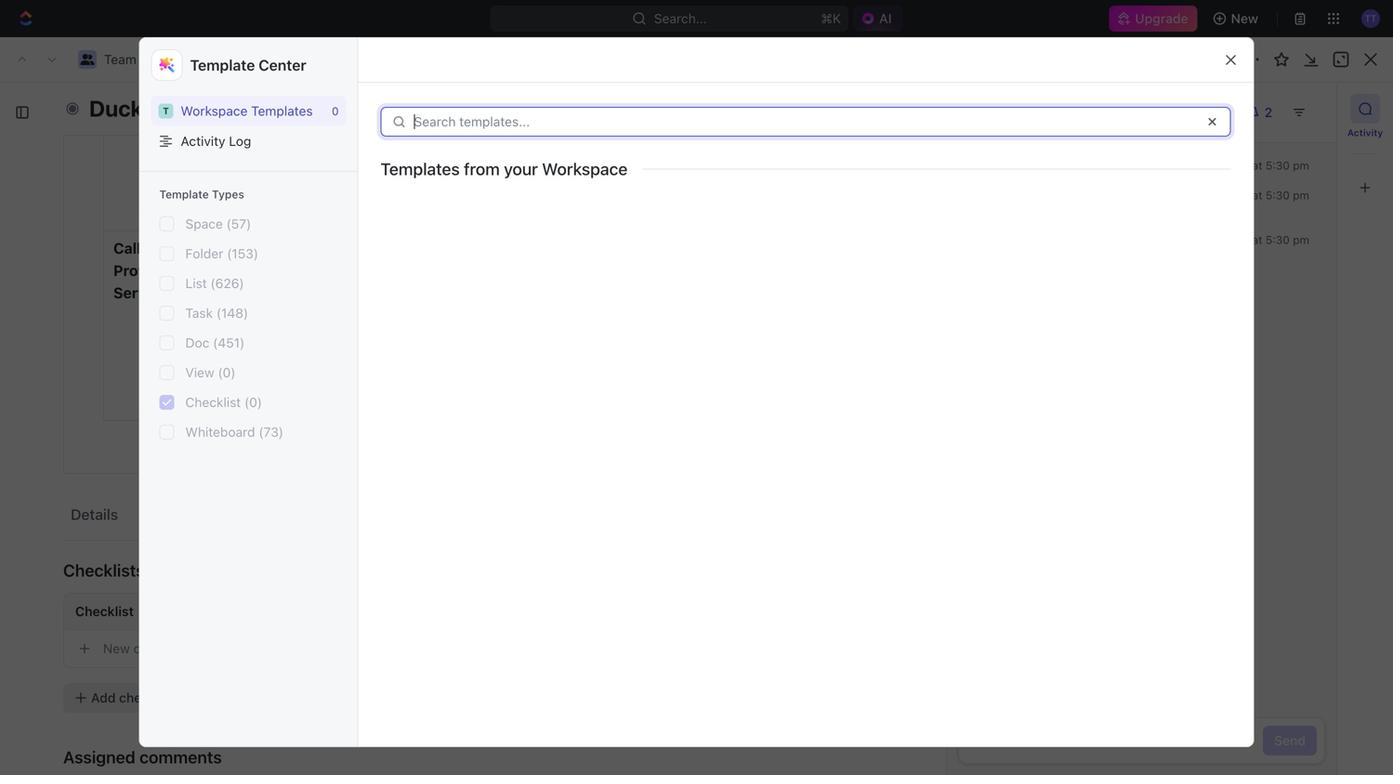 Task type: locate. For each thing, give the bounding box(es) containing it.
3 yesterday from the top
[[1197, 233, 1249, 246]]

5:30
[[1266, 159, 1290, 172], [1266, 189, 1290, 202], [1266, 233, 1290, 246]]

2 a from the left
[[345, 94, 353, 112]]

/ up duck capture mehtods
[[204, 52, 208, 67]]

task down 'if'
[[248, 263, 272, 276]]

above
[[291, 239, 332, 257]]

1 vertical spatial new
[[103, 641, 130, 656]]

None checkbox
[[159, 306, 174, 321], [159, 336, 174, 350], [159, 365, 174, 380], [159, 395, 174, 410], [159, 306, 174, 321], [159, 336, 174, 350], [159, 365, 174, 380], [159, 395, 174, 410]]

task sidebar content section
[[946, 83, 1336, 775]]

0 horizontal spatial a
[[158, 94, 167, 112]]

(0) down the 'capture'
[[244, 395, 262, 410]]

2 vertical spatial at
[[1252, 233, 1263, 246]]

1 5:30 from the top
[[1266, 159, 1290, 172]]

1 horizontal spatial checklist
[[185, 395, 241, 410]]

team space
[[34, 52, 108, 67], [104, 52, 177, 67]]

1 horizontal spatial a
[[345, 94, 353, 112]]

0 horizontal spatial add task
[[97, 389, 152, 404]]

team space link
[[11, 48, 112, 71], [104, 52, 177, 67]]

1 vertical spatial (0)
[[244, 395, 262, 410]]

2 yesterday from the top
[[1197, 189, 1249, 202]]

checklist
[[133, 641, 187, 656], [119, 690, 174, 705]]

ensure
[[253, 351, 299, 368]]

task inside task 1 "link"
[[97, 323, 125, 339]]

0 horizontal spatial food
[[253, 139, 283, 157]]

3 5:30 from the top
[[1266, 233, 1290, 246]]

space up using
[[140, 52, 177, 67]]

duck
[[392, 139, 425, 157]]

(0) right the view
[[218, 365, 236, 380]]

space
[[70, 52, 108, 67], [140, 52, 177, 67], [185, 216, 223, 231]]

are down some
[[464, 139, 485, 157]]

2 horizontal spatial /
[[253, 52, 256, 67]]

setting
[[274, 94, 320, 112]]

new inside 'button'
[[1231, 11, 1258, 26]]

board link
[[122, 167, 162, 193]]

2 right center on the top left of page
[[310, 52, 318, 67]]

a right 0
[[345, 94, 353, 112]]

using
[[113, 94, 155, 112]]

1 vertical spatial workspace
[[542, 159, 628, 179]]

1 food from the left
[[253, 139, 283, 157]]

up
[[324, 94, 341, 112]]

new
[[1231, 11, 1258, 26], [103, 641, 130, 656]]

None checkbox
[[159, 217, 174, 231], [159, 246, 174, 261], [159, 276, 174, 291], [159, 425, 174, 440], [159, 217, 174, 231], [159, 246, 174, 261], [159, 276, 174, 291], [159, 425, 174, 440]]

yesterday at 5:30 pm up customize
[[1197, 159, 1309, 172]]

0 vertical spatial are
[[464, 139, 485, 157]]

1 vertical spatial at
[[1252, 189, 1263, 202]]

yesterday
[[1197, 159, 1249, 172], [1197, 189, 1249, 202], [1197, 233, 1249, 246]]

add task for the topmost add task button
[[1259, 119, 1315, 135]]

task 1 link
[[92, 318, 366, 345]]

automations
[[1234, 52, 1311, 67]]

1 vertical spatial add task
[[223, 263, 272, 276]]

1 vertical spatial template
[[159, 188, 209, 201]]

checklist down checklists
[[75, 604, 134, 619]]

at
[[1252, 159, 1263, 172], [1252, 189, 1263, 202], [1252, 233, 1263, 246]]

1 a from the left
[[158, 94, 167, 112]]

0 vertical spatial workspace
[[181, 103, 248, 118]]

task up customize
[[1287, 119, 1315, 135]]

1 vertical spatial are
[[316, 262, 337, 279]]

checklist for checklist
[[75, 604, 134, 619]]

0 horizontal spatial templates
[[251, 103, 313, 118]]

add task button
[[1248, 112, 1326, 142], [201, 259, 280, 281], [88, 385, 159, 408]]

a left the trap
[[158, 94, 167, 112]]

1 horizontal spatial can
[[346, 329, 370, 346]]

0 vertical spatial add task button
[[1248, 112, 1326, 142]]

in,
[[253, 184, 269, 201]]

task
[[1287, 119, 1315, 135], [248, 263, 272, 276], [185, 305, 213, 321], [97, 323, 125, 339], [97, 356, 125, 371], [124, 389, 152, 404]]

food for trap
[[253, 139, 283, 157]]

activity inside task sidebar content section
[[969, 101, 1034, 123]]

1 horizontal spatial trap
[[480, 94, 507, 112]]

3 at from the top
[[1252, 233, 1263, 246]]

task 1
[[97, 323, 134, 339]]

duck capture mehtods
[[89, 95, 328, 121]]

item
[[190, 641, 216, 656]]

cage down the setting
[[284, 117, 317, 134]]

team right user group image
[[34, 52, 67, 67]]

checklist down view (0)
[[185, 395, 241, 410]]

0 vertical spatial add task
[[1259, 119, 1315, 135]]

1 / from the left
[[116, 52, 120, 67]]

bird-friendly trap cage and some duck food are required.
[[392, 94, 511, 179]]

new button
[[1205, 4, 1270, 33]]

add checklist button
[[63, 683, 185, 713]]

1 cage from the left
[[284, 117, 317, 134]]

automations button
[[1224, 46, 1321, 73]]

projects up duck capture mehtods
[[196, 52, 245, 67]]

1 yesterday at 5:30 pm from the top
[[1197, 159, 1309, 172]]

trap up some
[[480, 94, 507, 112]]

0 horizontal spatial workspace
[[181, 103, 248, 118]]

1 horizontal spatial cage
[[392, 117, 425, 134]]

food inside bird-friendly trap cage and some duck food are required.
[[429, 139, 460, 157]]

details
[[71, 506, 118, 523]]

1 vertical spatial yesterday
[[1197, 189, 1249, 202]]

2 vertical spatial yesterday
[[1197, 233, 1249, 246]]

projects link up duck capture mehtods
[[196, 52, 245, 67]]

Search templates... text field
[[414, 114, 1194, 129]]

1 horizontal spatial activity
[[969, 101, 1034, 123]]

task 2
[[97, 356, 136, 371]]

the
[[265, 239, 287, 257], [326, 373, 348, 391]]

team space up using
[[104, 52, 177, 67]]

(153)
[[227, 246, 258, 261]]

yesterday up search tasks... text field
[[1197, 189, 1249, 202]]

can
[[297, 161, 321, 179], [346, 329, 370, 346]]

food up ducks
[[253, 139, 283, 157]]

food down and
[[429, 139, 460, 157]]

1 vertical spatial 5:30
[[1266, 189, 1290, 202]]

0 vertical spatial yesterday at 5:30 pm
[[1197, 159, 1309, 172]]

0 horizontal spatial team
[[34, 52, 67, 67]]

are inside if the above methods are unsuccessful, calling professionals can ensure safe capture of the duck.
[[316, 262, 337, 279]]

space (57)
[[185, 216, 251, 231]]

2 at from the top
[[1252, 189, 1263, 202]]

types
[[212, 188, 244, 201]]

food inside "by setting up a trap cage with food inside, ducks can walk in, then get trapped."
[[253, 139, 283, 157]]

/ left center on the top left of page
[[253, 52, 256, 67]]

add down task 2
[[97, 389, 121, 404]]

⌘k
[[821, 11, 841, 26]]

project up the setting
[[264, 52, 306, 67]]

task 2 link
[[92, 350, 366, 377]]

capture
[[148, 95, 232, 121]]

food for and
[[429, 139, 460, 157]]

upgrade link
[[1109, 6, 1198, 32]]

checklist for checklist (0)
[[185, 395, 241, 410]]

1 horizontal spatial project 2
[[235, 52, 290, 67]]

at down customize 'button'
[[1252, 233, 1263, 246]]

projects up the trap
[[147, 52, 196, 67]]

1 yesterday from the top
[[1197, 159, 1249, 172]]

1 horizontal spatial templates
[[381, 159, 460, 179]]

templates up activity log button
[[251, 103, 313, 118]]

0 horizontal spatial activity
[[181, 133, 225, 149]]

1 horizontal spatial /
[[204, 52, 208, 67]]

add task button up customize
[[1248, 112, 1326, 142]]

0 horizontal spatial cage
[[284, 117, 317, 134]]

(148)
[[216, 305, 248, 321]]

assigned
[[63, 747, 135, 767]]

2 team space from the left
[[104, 52, 177, 67]]

0 vertical spatial new
[[1231, 11, 1258, 26]]

1 vertical spatial pm
[[1293, 189, 1309, 202]]

can right professionals
[[346, 329, 370, 346]]

0 horizontal spatial /
[[116, 52, 120, 67]]

3 pm from the top
[[1293, 233, 1309, 246]]

duck.
[[253, 395, 290, 413]]

2 vertical spatial add task
[[97, 389, 152, 404]]

0 horizontal spatial are
[[316, 262, 337, 279]]

workspace right your
[[542, 159, 628, 179]]

1 horizontal spatial workspace
[[542, 159, 628, 179]]

0 horizontal spatial trap
[[253, 117, 280, 134]]

2
[[282, 52, 290, 67], [310, 52, 318, 67], [134, 111, 149, 142], [165, 263, 172, 276], [128, 356, 136, 371]]

1 vertical spatial yesterday at 5:30 pm
[[1197, 189, 1309, 202]]

2 horizontal spatial activity
[[1347, 127, 1383, 138]]

folder
[[185, 246, 223, 261]]

2 / from the left
[[204, 52, 208, 67]]

cage up duck
[[392, 117, 425, 134]]

checklist down new checklist item
[[119, 690, 174, 705]]

templates down duck
[[381, 159, 460, 179]]

task down task 1
[[97, 356, 125, 371]]

0 vertical spatial checklist
[[133, 641, 187, 656]]

yesterday at 5:30 pm down customize 'button'
[[1197, 233, 1309, 246]]

projects link
[[123, 48, 200, 71], [196, 52, 245, 67]]

0 horizontal spatial new
[[103, 641, 130, 656]]

team space right user group image
[[34, 52, 108, 67]]

1 horizontal spatial add task button
[[201, 259, 280, 281]]

project 2 link
[[212, 48, 295, 71], [264, 52, 318, 67]]

calling
[[253, 306, 296, 324]]

1 horizontal spatial team
[[104, 52, 136, 67]]

space down template types
[[185, 216, 223, 231]]

project 2 left terry turtle's workspace, , element
[[45, 111, 155, 142]]

user group image
[[17, 55, 29, 64]]

2 vertical spatial pm
[[1293, 233, 1309, 246]]

add task up customize
[[1259, 119, 1315, 135]]

0 vertical spatial pm
[[1293, 159, 1309, 172]]

1 horizontal spatial new
[[1231, 11, 1258, 26]]

in
[[69, 263, 80, 276]]

new up add checklist button
[[103, 641, 130, 656]]

can inside "by setting up a trap cage with food inside, ducks can walk in, then get trapped."
[[297, 161, 321, 179]]

yesterday up customize
[[1197, 159, 1249, 172]]

1 horizontal spatial are
[[464, 139, 485, 157]]

2 horizontal spatial add task button
[[1248, 112, 1326, 142]]

1 horizontal spatial the
[[326, 373, 348, 391]]

add task down task 2
[[97, 389, 152, 404]]

are down the above
[[316, 262, 337, 279]]

add down (153)
[[223, 263, 245, 276]]

activity inside button
[[181, 133, 225, 149]]

0 horizontal spatial can
[[297, 161, 321, 179]]

2 food from the left
[[429, 139, 460, 157]]

0 vertical spatial can
[[297, 161, 321, 179]]

(57)
[[226, 216, 251, 231]]

1 projects from the left
[[147, 52, 196, 67]]

1 vertical spatial trap
[[253, 117, 280, 134]]

add task button down task 2
[[88, 385, 159, 408]]

(451)
[[213, 335, 245, 350]]

0 vertical spatial project 2
[[235, 52, 290, 67]]

2 horizontal spatial add task
[[1259, 119, 1315, 135]]

projects for projects
[[147, 52, 196, 67]]

add up assigned
[[91, 690, 116, 705]]

friendly
[[425, 94, 476, 112]]

project 2
[[235, 52, 290, 67], [45, 111, 155, 142]]

the right 'if'
[[265, 239, 287, 257]]

0 vertical spatial the
[[265, 239, 287, 257]]

0 vertical spatial yesterday
[[1197, 159, 1249, 172]]

your
[[504, 159, 538, 179]]

at up customize
[[1252, 159, 1263, 172]]

workspace templates
[[181, 103, 313, 118]]

/ right user group icon
[[116, 52, 120, 67]]

yesterday down customize 'button'
[[1197, 233, 1249, 246]]

trap
[[480, 94, 507, 112], [253, 117, 280, 134]]

new up automations
[[1231, 11, 1258, 26]]

2 team from the left
[[104, 52, 136, 67]]

2 vertical spatial 5:30
[[1266, 233, 1290, 246]]

at down customize
[[1252, 189, 1263, 202]]

duck
[[89, 95, 143, 121]]

the right of
[[326, 373, 348, 391]]

activity log button
[[151, 126, 346, 156]]

1 horizontal spatial (0)
[[244, 395, 262, 410]]

0 vertical spatial at
[[1252, 159, 1263, 172]]

add up customize
[[1259, 119, 1283, 135]]

0 vertical spatial 5:30
[[1266, 159, 1290, 172]]

space up duck
[[70, 52, 108, 67]]

0 horizontal spatial checklist
[[75, 604, 134, 619]]

projects
[[147, 52, 196, 67], [196, 52, 245, 67]]

0 vertical spatial checklist
[[185, 395, 241, 410]]

team right user group icon
[[104, 52, 136, 67]]

1 vertical spatial project 2
[[45, 111, 155, 142]]

workspace up activity log
[[181, 103, 248, 118]]

template left types at the top left of page
[[159, 188, 209, 201]]

comments
[[139, 747, 222, 767]]

send
[[1274, 733, 1306, 748]]

add task down (153)
[[223, 263, 272, 276]]

(0)
[[218, 365, 236, 380], [244, 395, 262, 410]]

checklist inside button
[[119, 690, 174, 705]]

trap down the by
[[253, 117, 280, 134]]

1 vertical spatial can
[[346, 329, 370, 346]]

cage
[[284, 117, 317, 134], [392, 117, 425, 134]]

1 horizontal spatial food
[[429, 139, 460, 157]]

list (626)
[[185, 276, 244, 291]]

2 vertical spatial yesterday at 5:30 pm
[[1197, 233, 1309, 246]]

add task button down 'if'
[[201, 259, 280, 281]]

1 vertical spatial checklist
[[119, 690, 174, 705]]

template up duck capture mehtods
[[190, 56, 255, 74]]

in progress
[[69, 263, 144, 276]]

(0) for checklist (0)
[[244, 395, 262, 410]]

template for template types
[[159, 188, 209, 201]]

required.
[[392, 161, 452, 179]]

2 projects from the left
[[196, 52, 245, 67]]

methods
[[253, 262, 312, 279]]

t
[[163, 105, 169, 116]]

project
[[235, 52, 279, 67], [264, 52, 306, 67], [45, 111, 128, 142]]

project 2 up the by
[[235, 52, 290, 67]]

workspace
[[181, 103, 248, 118], [542, 159, 628, 179]]

1 vertical spatial checklist
[[75, 604, 134, 619]]

0 vertical spatial trap
[[480, 94, 507, 112]]

services
[[113, 284, 176, 302]]

project 2 link up the setting
[[264, 52, 318, 67]]

2 vertical spatial add task button
[[88, 385, 159, 408]]

task left 1
[[97, 323, 125, 339]]

0 vertical spatial template
[[190, 56, 255, 74]]

can down inside,
[[297, 161, 321, 179]]

then
[[273, 184, 303, 201]]

0 horizontal spatial space
[[70, 52, 108, 67]]

table
[[286, 172, 319, 188]]

can inside if the above methods are unsuccessful, calling professionals can ensure safe capture of the duck.
[[346, 329, 370, 346]]

2 pm from the top
[[1293, 189, 1309, 202]]

0 horizontal spatial (0)
[[218, 365, 236, 380]]

0 vertical spatial (0)
[[218, 365, 236, 380]]

2 yesterday at 5:30 pm from the top
[[1197, 189, 1309, 202]]

yesterday at 5:30 pm down customize
[[1197, 189, 1309, 202]]

activity
[[969, 101, 1034, 123], [1347, 127, 1383, 138], [181, 133, 225, 149]]

checklist left item
[[133, 641, 187, 656]]

2 cage from the left
[[392, 117, 425, 134]]



Task type: vqa. For each thing, say whether or not it's contained in the screenshot.


Task type: describe. For each thing, give the bounding box(es) containing it.
0 horizontal spatial the
[[265, 239, 287, 257]]

task inside task 2 link
[[97, 356, 125, 371]]

board
[[125, 172, 162, 188]]

2 left list
[[165, 263, 172, 276]]

1 vertical spatial add task button
[[201, 259, 280, 281]]

doc (451)
[[185, 335, 245, 350]]

capture
[[253, 373, 304, 391]]

cage inside "by setting up a trap cage with food inside, ducks can walk in, then get trapped."
[[284, 117, 317, 134]]

1 horizontal spatial add task
[[223, 263, 272, 276]]

(0) for view (0)
[[218, 365, 236, 380]]

view (0)
[[185, 365, 236, 380]]

professional
[[113, 262, 203, 279]]

2 up the setting
[[282, 52, 290, 67]]

2 horizontal spatial space
[[185, 216, 223, 231]]

bird-
[[392, 94, 425, 112]]

by setting up a trap cage with food inside, ducks can walk in, then get trapped.
[[253, 94, 359, 224]]

projects link up the trap
[[123, 48, 200, 71]]

new for new
[[1231, 11, 1258, 26]]

template types
[[159, 188, 244, 201]]

user group image
[[80, 54, 94, 65]]

table link
[[282, 167, 319, 193]]

1 team space from the left
[[34, 52, 108, 67]]

folder (153)
[[185, 246, 258, 261]]

a inside "by setting up a trap cage with food inside, ducks can walk in, then get trapped."
[[345, 94, 353, 112]]

assigned comments
[[63, 747, 222, 767]]

center
[[259, 56, 306, 74]]

team space link up duck
[[11, 48, 112, 71]]

1 pm from the top
[[1293, 159, 1309, 172]]

project up the by
[[235, 52, 279, 67]]

mehtods
[[236, 95, 328, 121]]

template center
[[190, 56, 306, 74]]

whiteboard (73)
[[185, 424, 283, 440]]

a inside using a trap cage
[[158, 94, 167, 112]]

2 down 1
[[128, 356, 136, 371]]

high
[[532, 94, 563, 112]]

list
[[185, 276, 207, 291]]

project down user group icon
[[45, 111, 128, 142]]

0 vertical spatial templates
[[251, 103, 313, 118]]

task (148)
[[185, 305, 248, 321]]

trapped.
[[253, 206, 310, 224]]

trap
[[170, 94, 203, 112]]

activity log
[[181, 133, 251, 149]]

professionals
[[253, 329, 342, 346]]

projects / project 2
[[196, 52, 318, 67]]

0 horizontal spatial project 2
[[45, 111, 155, 142]]

assigned comments button
[[63, 735, 874, 775]]

customize
[[1235, 172, 1300, 188]]

get
[[307, 184, 329, 201]]

checklists button
[[63, 548, 874, 593]]

task down task 2
[[124, 389, 152, 404]]

cage
[[113, 117, 151, 134]]

add checklist
[[91, 690, 174, 705]]

calling
[[113, 239, 163, 257]]

calling professional services
[[113, 239, 206, 302]]

project 2 link up the by
[[212, 48, 295, 71]]

cage inside bird-friendly trap cage and some duck food are required.
[[392, 117, 425, 134]]

if the above methods are unsuccessful, calling professionals can ensure safe capture of the duck.
[[253, 239, 374, 413]]

new checklist item
[[103, 641, 216, 656]]

checklist for new
[[133, 641, 187, 656]]

send button
[[1263, 726, 1317, 756]]

gantt
[[353, 172, 387, 188]]

with
[[321, 117, 349, 134]]

2 left terry turtle's workspace, , element
[[134, 111, 149, 142]]

add task for leftmost add task button
[[97, 389, 152, 404]]

are inside bird-friendly trap cage and some duck food are required.
[[464, 139, 485, 157]]

checklists
[[63, 560, 145, 580]]

whiteboard
[[185, 424, 255, 440]]

if
[[253, 239, 262, 257]]

0 horizontal spatial add task button
[[88, 385, 159, 408]]

customize button
[[1211, 167, 1306, 193]]

doc
[[185, 335, 209, 350]]

inside,
[[287, 139, 331, 157]]

safe
[[303, 351, 331, 368]]

some
[[458, 117, 495, 134]]

gantt link
[[350, 167, 387, 193]]

upgrade
[[1135, 11, 1188, 26]]

2 5:30 from the top
[[1266, 189, 1290, 202]]

3 yesterday at 5:30 pm from the top
[[1197, 233, 1309, 246]]

view
[[185, 365, 214, 380]]

by
[[253, 94, 270, 112]]

1 at from the top
[[1252, 159, 1263, 172]]

1 horizontal spatial space
[[140, 52, 177, 67]]

you
[[984, 159, 1004, 172]]

ducks
[[253, 161, 293, 179]]

task sidebar navigation tab list
[[1345, 94, 1386, 203]]

(626)
[[210, 276, 244, 291]]

from
[[464, 159, 500, 179]]

activity inside task sidebar navigation tab list
[[1347, 127, 1383, 138]]

template for template center
[[190, 56, 255, 74]]

1 vertical spatial templates
[[381, 159, 460, 179]]

this
[[1050, 159, 1069, 172]]

of
[[308, 373, 322, 391]]

Search tasks... text field
[[1162, 211, 1348, 239]]

(73)
[[259, 424, 283, 440]]

new for new checklist item
[[103, 641, 130, 656]]

created
[[1007, 159, 1047, 172]]

projects for projects / project 2
[[196, 52, 245, 67]]

task up doc
[[185, 305, 213, 321]]

calendar link
[[193, 167, 252, 193]]

3 / from the left
[[253, 52, 256, 67]]

trap inside "by setting up a trap cage with food inside, ducks can walk in, then get trapped."
[[253, 117, 280, 134]]

and
[[429, 117, 454, 134]]

walk
[[325, 161, 355, 179]]

1 vertical spatial the
[[326, 373, 348, 391]]

unsuccessful,
[[253, 284, 346, 302]]

trap inside bird-friendly trap cage and some duck food are required.
[[480, 94, 507, 112]]

1
[[128, 323, 134, 339]]

checklist (0)
[[185, 395, 262, 410]]

templates from your workspace
[[381, 159, 628, 179]]

checklist for add
[[119, 690, 174, 705]]

0
[[332, 104, 339, 117]]

1 team from the left
[[34, 52, 67, 67]]

you created this task
[[984, 159, 1094, 172]]

using a trap cage
[[113, 94, 206, 134]]

terry turtle's workspace, , element
[[158, 103, 173, 118]]

details button
[[63, 497, 126, 532]]

team space link up using
[[104, 52, 177, 67]]

task
[[1072, 159, 1094, 172]]



